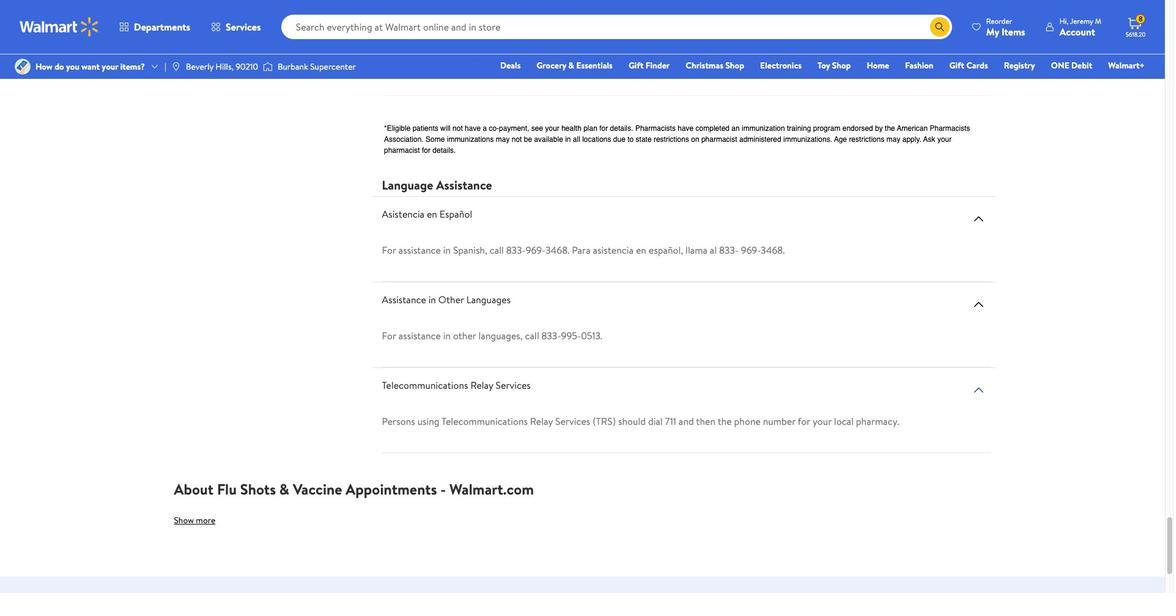 Task type: vqa. For each thing, say whether or not it's contained in the screenshot.
the leftmost demo
no



Task type: locate. For each thing, give the bounding box(es) containing it.
1 horizontal spatial call
[[525, 329, 539, 343]]

fashion link
[[900, 59, 939, 72]]

shop inside christmas shop link
[[726, 59, 744, 72]]

 image
[[15, 59, 31, 75]]

2 for from the top
[[382, 329, 396, 343]]

my
[[987, 25, 1000, 38]]

2 vertical spatial in
[[443, 329, 451, 343]]

0 horizontal spatial 2-
[[488, 52, 495, 62]]

fashion
[[905, 59, 934, 72]]

6 product group from the left
[[892, 0, 977, 91]]

1 vertical spatial your
[[813, 415, 832, 428]]

manufacturer down the cash
[[507, 14, 551, 24]]

electronics
[[760, 59, 802, 72]]

about flu shots & vaccine appointments - walmart.com
[[174, 479, 534, 500]]

toy
[[818, 59, 830, 72]]

product group
[[384, 0, 469, 91], [486, 0, 570, 91], [588, 0, 672, 91], [689, 0, 773, 91], [791, 0, 875, 91], [892, 0, 977, 91]]

1 horizontal spatial day
[[727, 45, 738, 55]]

0 vertical spatial your
[[102, 61, 118, 73]]

for
[[798, 415, 811, 428]]

you
[[66, 61, 79, 73]]

0 horizontal spatial 2-day shipping
[[488, 52, 534, 62]]

& right "shots" on the left of the page
[[279, 479, 289, 500]]

reorder my items
[[987, 16, 1026, 38]]

day up christmas shop link
[[727, 45, 738, 55]]

services
[[226, 20, 261, 34], [496, 379, 531, 392], [555, 415, 590, 428]]

0 horizontal spatial gift
[[629, 59, 644, 72]]

manufacturer
[[710, 7, 754, 17], [507, 14, 551, 24]]

one
[[1051, 59, 1070, 72]]

for assistance in spanish, call 833-969-3468. para asistencia en español, llama al 833- 969-3468.
[[382, 244, 785, 257]]

1 horizontal spatial 2-day shipping
[[720, 45, 766, 55]]

1 vertical spatial services
[[496, 379, 531, 392]]

dial
[[648, 415, 663, 428]]

day down walmart cash available manufacturer offer
[[495, 52, 506, 62]]

0 horizontal spatial 833-
[[506, 244, 526, 257]]

0 vertical spatial for
[[382, 244, 396, 257]]

your right want
[[102, 61, 118, 73]]

other
[[453, 329, 476, 343]]

available
[[501, 3, 529, 14]]

offer inside walmart cash available manufacturer offer
[[507, 24, 524, 35]]

asistencia
[[593, 244, 634, 257]]

1 horizontal spatial shop
[[832, 59, 851, 72]]

gift finder
[[629, 59, 670, 72]]

(trs)
[[593, 415, 616, 428]]

telecommunications relay services image
[[972, 383, 986, 398]]

4 product group from the left
[[689, 0, 773, 91]]

pharmacy.
[[856, 415, 899, 428]]

2 product group from the left
[[486, 0, 570, 91]]

shop right christmas
[[726, 59, 744, 72]]

walmart image
[[20, 17, 99, 37]]

2-
[[720, 45, 727, 55], [488, 52, 495, 62]]

gift left cards
[[950, 59, 965, 72]]

1 horizontal spatial manufacturer
[[710, 7, 754, 17]]

1 vertical spatial for
[[382, 329, 396, 343]]

offer up pickup
[[710, 17, 727, 28]]

|
[[165, 61, 166, 73]]

the
[[718, 415, 732, 428]]

1 vertical spatial relay
[[530, 415, 553, 428]]

0 vertical spatial en
[[427, 207, 437, 221]]

number
[[763, 415, 796, 428]]

offer inside manufacturer offer
[[710, 17, 727, 28]]

shop
[[726, 59, 744, 72], [832, 59, 851, 72]]

1 horizontal spatial relay
[[530, 415, 553, 428]]

711
[[665, 415, 677, 428]]

 image right |
[[171, 62, 181, 72]]

jeremy
[[1070, 16, 1094, 26]]

grocery & essentials
[[537, 59, 613, 72]]

flu
[[217, 479, 237, 500]]

1 horizontal spatial offer
[[710, 17, 727, 28]]

1 vertical spatial en
[[636, 244, 647, 257]]

& right grocery
[[569, 59, 574, 72]]

 image right 90210
[[263, 61, 273, 73]]

0 vertical spatial &
[[569, 59, 574, 72]]

0 vertical spatial call
[[490, 244, 504, 257]]

en left español
[[427, 207, 437, 221]]

1 for from the top
[[382, 244, 396, 257]]

0 horizontal spatial manufacturer
[[507, 14, 551, 24]]

 image
[[263, 61, 273, 73], [171, 62, 181, 72]]

3468. right al
[[761, 244, 785, 257]]

walmart+ link
[[1103, 59, 1151, 72]]

walmart
[[501, 0, 528, 3]]

assistance down assistance in other languages
[[399, 329, 441, 343]]

0 horizontal spatial relay
[[471, 379, 493, 392]]

assistance up español
[[436, 177, 492, 193]]

assistance left other
[[382, 293, 426, 307]]

0 horizontal spatial 969-
[[526, 244, 546, 257]]

shop inside toy shop link
[[832, 59, 851, 72]]

product group containing walmart cash available
[[486, 0, 570, 91]]

appointments
[[346, 479, 437, 500]]

relay
[[471, 379, 493, 392], [530, 415, 553, 428]]

833- right spanish,
[[506, 244, 526, 257]]

call right languages,
[[525, 329, 539, 343]]

assistance in other languages image
[[972, 297, 986, 312]]

0 vertical spatial assistance
[[399, 244, 441, 257]]

christmas shop
[[686, 59, 744, 72]]

assistance for asistencia
[[399, 244, 441, 257]]

christmas
[[686, 59, 724, 72]]

telecommunications down telecommunications relay services
[[442, 415, 528, 428]]

manufacturer inside walmart cash available manufacturer offer
[[507, 14, 551, 24]]

debit
[[1072, 59, 1093, 72]]

llama
[[686, 244, 708, 257]]

1 horizontal spatial shipping
[[739, 45, 766, 55]]

2-day shipping left grocery
[[488, 52, 534, 62]]

should
[[618, 415, 646, 428]]

1 assistance from the top
[[399, 244, 441, 257]]

walmart+
[[1109, 59, 1145, 72]]

local
[[834, 415, 854, 428]]

 image for beverly hills, 90210
[[171, 62, 181, 72]]

one debit link
[[1046, 59, 1098, 72]]

registry link
[[999, 59, 1041, 72]]

español,
[[649, 244, 683, 257]]

1 gift from the left
[[629, 59, 644, 72]]

offer
[[710, 17, 727, 28], [507, 24, 524, 35]]

services left (trs)
[[555, 415, 590, 428]]

90210
[[236, 61, 258, 73]]

en left "español,"
[[636, 244, 647, 257]]

for assistance in other languages, call 833-995-0513.
[[382, 329, 603, 343]]

995-
[[561, 329, 581, 343]]

gift
[[629, 59, 644, 72], [950, 59, 965, 72]]

shipping
[[739, 45, 766, 55], [508, 52, 534, 62]]

0 horizontal spatial offer
[[507, 24, 524, 35]]

beverly
[[186, 61, 214, 73]]

0 vertical spatial assistance
[[436, 177, 492, 193]]

en
[[427, 207, 437, 221], [636, 244, 647, 257]]

1 shop from the left
[[726, 59, 744, 72]]

0 horizontal spatial services
[[226, 20, 261, 34]]

$618.20
[[1126, 30, 1146, 39]]

manufacturer up pickup
[[710, 7, 754, 17]]

services down languages,
[[496, 379, 531, 392]]

services up 90210
[[226, 20, 261, 34]]

your right for
[[813, 415, 832, 428]]

shipping left grocery
[[508, 52, 534, 62]]

0 horizontal spatial assistance
[[382, 293, 426, 307]]

1 product group from the left
[[384, 0, 469, 91]]

departments
[[134, 20, 190, 34]]

1 horizontal spatial 3468.
[[761, 244, 785, 257]]

0 vertical spatial services
[[226, 20, 261, 34]]

call right spanish,
[[490, 244, 504, 257]]

day
[[727, 45, 738, 55], [495, 52, 506, 62]]

0 horizontal spatial call
[[490, 244, 504, 257]]

telecommunications up using
[[382, 379, 468, 392]]

0 vertical spatial in
[[443, 244, 451, 257]]

1 3468. from the left
[[546, 244, 570, 257]]

0 horizontal spatial  image
[[171, 62, 181, 72]]

3468. left para
[[546, 244, 570, 257]]

2 shop from the left
[[832, 59, 851, 72]]

shots
[[240, 479, 276, 500]]

2- left deals
[[488, 52, 495, 62]]

call
[[490, 244, 504, 257], [525, 329, 539, 343]]

1 horizontal spatial 833-
[[542, 329, 561, 343]]

2- up christmas shop
[[720, 45, 727, 55]]

deals
[[500, 59, 521, 72]]

1 vertical spatial &
[[279, 479, 289, 500]]

shipping up the electronics
[[739, 45, 766, 55]]

 image for burbank supercenter
[[263, 61, 273, 73]]

1 horizontal spatial  image
[[263, 61, 273, 73]]

deals link
[[495, 59, 526, 72]]

how do you want your items?
[[35, 61, 145, 73]]

offer down available at the left of the page
[[507, 24, 524, 35]]

assistance down asistencia en español
[[399, 244, 441, 257]]

para
[[572, 244, 591, 257]]

shop for toy shop
[[832, 59, 851, 72]]

shop right toy
[[832, 59, 851, 72]]

pickup
[[692, 45, 713, 55]]

show more button
[[174, 511, 216, 530]]

0 horizontal spatial 3468.
[[546, 244, 570, 257]]

833- left 0513.
[[542, 329, 561, 343]]

2-day shipping
[[720, 45, 766, 55], [488, 52, 534, 62]]

want
[[82, 61, 100, 73]]

2 assistance from the top
[[399, 329, 441, 343]]

1 horizontal spatial 969-
[[741, 244, 761, 257]]

gift cards
[[950, 59, 988, 72]]

1 969- from the left
[[526, 244, 546, 257]]

3468.
[[546, 244, 570, 257], [761, 244, 785, 257]]

account
[[1060, 25, 1096, 38]]

assistance
[[436, 177, 492, 193], [382, 293, 426, 307]]

hills,
[[216, 61, 234, 73]]

969- right al
[[741, 244, 761, 257]]

2 horizontal spatial services
[[555, 415, 590, 428]]

registry
[[1004, 59, 1035, 72]]

gift left finder
[[629, 59, 644, 72]]

one debit
[[1051, 59, 1093, 72]]

assistance
[[399, 244, 441, 257], [399, 329, 441, 343]]

1 vertical spatial assistance
[[382, 293, 426, 307]]

3 product group from the left
[[588, 0, 672, 91]]

1 horizontal spatial en
[[636, 244, 647, 257]]

in for español
[[443, 244, 451, 257]]

2 gift from the left
[[950, 59, 965, 72]]

items?
[[120, 61, 145, 73]]

833- right al
[[719, 244, 739, 257]]

1 vertical spatial assistance
[[399, 329, 441, 343]]

languages,
[[479, 329, 523, 343]]

&
[[569, 59, 574, 72], [279, 479, 289, 500]]

2-day shipping up christmas shop link
[[720, 45, 766, 55]]

1 horizontal spatial gift
[[950, 59, 965, 72]]

0 horizontal spatial shop
[[726, 59, 744, 72]]

services inside dropdown button
[[226, 20, 261, 34]]

969- left para
[[526, 244, 546, 257]]



Task type: describe. For each thing, give the bounding box(es) containing it.
beverly hills, 90210
[[186, 61, 258, 73]]

services button
[[201, 12, 271, 42]]

about
[[174, 479, 214, 500]]

assistance in other languages
[[382, 293, 511, 307]]

toy shop link
[[812, 59, 857, 72]]

al
[[710, 244, 717, 257]]

home link
[[862, 59, 895, 72]]

telecommunications relay services
[[382, 379, 531, 392]]

5 product group from the left
[[791, 0, 875, 91]]

product group containing manufacturer offer
[[689, 0, 773, 91]]

1 horizontal spatial 2-
[[720, 45, 727, 55]]

hi,
[[1060, 16, 1069, 26]]

phone
[[734, 415, 761, 428]]

2 3468. from the left
[[761, 244, 785, 257]]

more
[[196, 514, 216, 527]]

other
[[438, 293, 464, 307]]

asistencia en español image
[[972, 212, 986, 226]]

gift finder link
[[623, 59, 675, 72]]

finder
[[646, 59, 670, 72]]

home
[[867, 59, 889, 72]]

items
[[1002, 25, 1026, 38]]

2 969- from the left
[[741, 244, 761, 257]]

1 horizontal spatial your
[[813, 415, 832, 428]]

Search search field
[[281, 15, 952, 39]]

then
[[696, 415, 716, 428]]

español
[[440, 207, 472, 221]]

8
[[1139, 14, 1143, 24]]

hi, jeremy m account
[[1060, 16, 1102, 38]]

m
[[1095, 16, 1102, 26]]

language assistance
[[382, 177, 492, 193]]

languages
[[467, 293, 511, 307]]

and
[[679, 415, 694, 428]]

0 horizontal spatial &
[[279, 479, 289, 500]]

1 horizontal spatial &
[[569, 59, 574, 72]]

1 horizontal spatial assistance
[[436, 177, 492, 193]]

christmas shop link
[[680, 59, 750, 72]]

do
[[55, 61, 64, 73]]

0 horizontal spatial shipping
[[508, 52, 534, 62]]

for for for assistance in spanish, call 833-969-3468. para asistencia en español, llama al 833- 969-3468.
[[382, 244, 396, 257]]

gift for gift cards
[[950, 59, 965, 72]]

grocery & essentials link
[[531, 59, 618, 72]]

8 $618.20
[[1126, 14, 1146, 39]]

1 vertical spatial telecommunications
[[442, 415, 528, 428]]

0 vertical spatial relay
[[471, 379, 493, 392]]

search icon image
[[935, 22, 945, 32]]

cards
[[967, 59, 988, 72]]

Walmart Site-Wide search field
[[281, 15, 952, 39]]

persons using telecommunications relay services (trs) should dial 711 and then the phone number for your local pharmacy.
[[382, 415, 899, 428]]

2 vertical spatial services
[[555, 415, 590, 428]]

1 vertical spatial in
[[429, 293, 436, 307]]

gift for gift finder
[[629, 59, 644, 72]]

gift cards link
[[944, 59, 994, 72]]

0 vertical spatial telecommunications
[[382, 379, 468, 392]]

for for for assistance in other languages, call 833-995-0513.
[[382, 329, 396, 343]]

0 horizontal spatial en
[[427, 207, 437, 221]]

-
[[441, 479, 446, 500]]

show more
[[174, 514, 216, 527]]

asistencia
[[382, 207, 425, 221]]

in for other
[[443, 329, 451, 343]]

grocery
[[537, 59, 567, 72]]

0 horizontal spatial your
[[102, 61, 118, 73]]

manufacturer offer
[[710, 7, 754, 28]]

asistencia en español
[[382, 207, 472, 221]]

vaccine
[[293, 479, 342, 500]]

how
[[35, 61, 52, 73]]

persons
[[382, 415, 415, 428]]

reorder
[[987, 16, 1013, 26]]

show
[[174, 514, 194, 527]]

0 horizontal spatial day
[[495, 52, 506, 62]]

shop for christmas shop
[[726, 59, 744, 72]]

cash
[[530, 0, 546, 3]]

essentials
[[576, 59, 613, 72]]

walmart cash available manufacturer offer
[[501, 0, 551, 35]]

2 horizontal spatial 833-
[[719, 244, 739, 257]]

supercenter
[[310, 61, 356, 73]]

electronics link
[[755, 59, 807, 72]]

0513.
[[581, 329, 603, 343]]

1 horizontal spatial services
[[496, 379, 531, 392]]

assistance for assistance
[[399, 329, 441, 343]]

burbank
[[278, 61, 308, 73]]

language
[[382, 177, 433, 193]]

burbank supercenter
[[278, 61, 356, 73]]

1 vertical spatial call
[[525, 329, 539, 343]]



